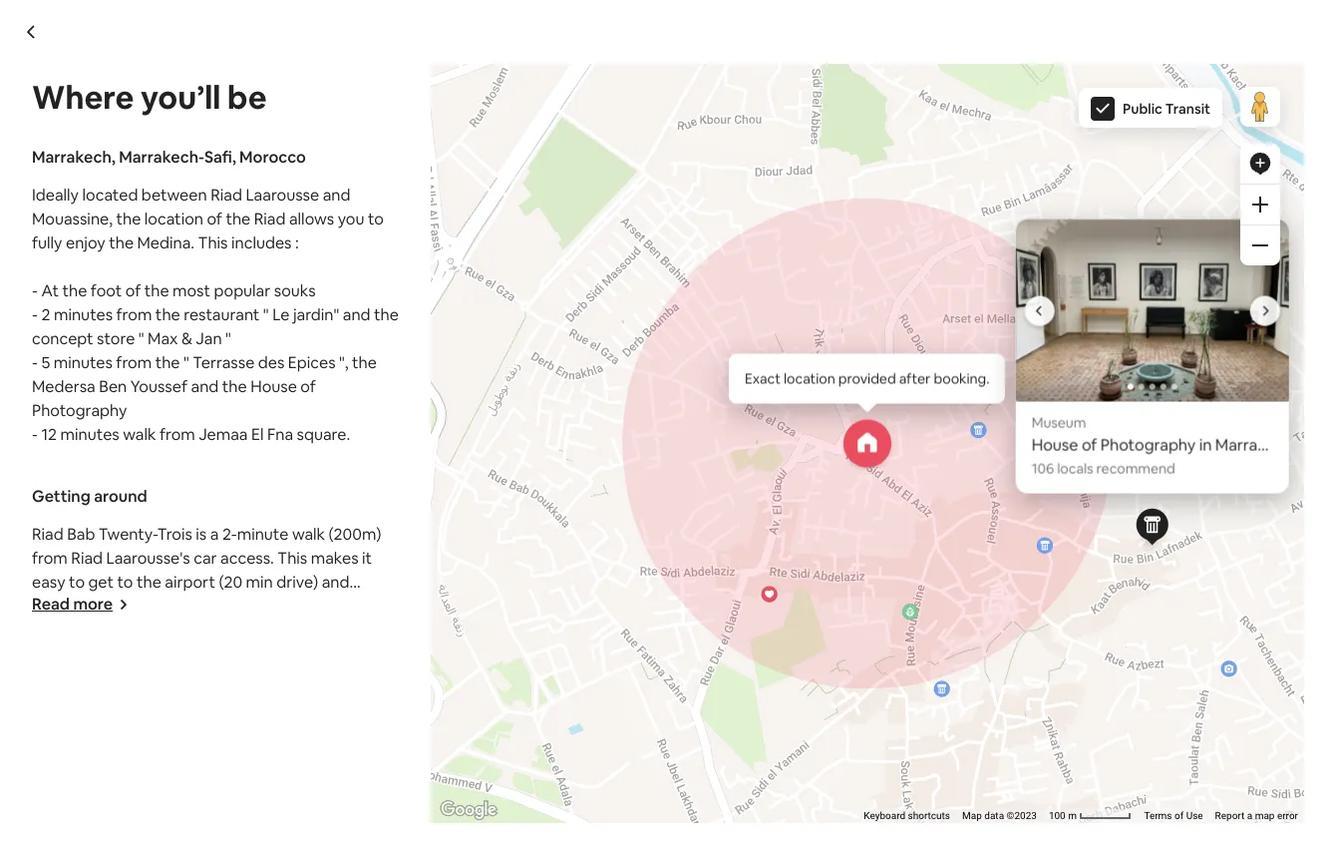 Task type: vqa. For each thing, say whether or not it's contained in the screenshot.
MIN
yes



Task type: describe. For each thing, give the bounding box(es) containing it.
majorelle
[[313, 596, 380, 617]]

italiano
[[889, 610, 943, 631]]

1 horizontal spatial 12
[[119, 439, 135, 460]]

laarousse's
[[106, 548, 190, 569]]

106 locals recommend
[[1032, 459, 1176, 477]]

1 vertical spatial epices ",
[[366, 415, 427, 436]]

image 2 image
[[1290, 219, 1337, 401]]

1 horizontal spatial jardin"
[[371, 391, 417, 412]]

500
[[960, 238, 976, 249]]

foot inside - at the foot of the most popular souks - 2 minutes from the restaurant " le jardin" and the concept store " max & jan " - 5 minutes from the " terrasse des epices ", the medersa ben youssef and the house of photography - 12 minutes walk from jemaa el fna square.
[[91, 280, 122, 301]]

chloé
[[300, 528, 361, 556]]

your
[[777, 806, 801, 822]]

drive)
[[277, 572, 318, 593]]

store inside where you'll be dialog
[[97, 328, 135, 349]]

1 vertical spatial marrakech,
[[110, 282, 193, 302]]

1 horizontal spatial square.
[[375, 439, 428, 460]]

medersa inside where you'll be dialog
[[32, 376, 95, 397]]

1 vertical spatial ben
[[525, 415, 553, 436]]

500 m
[[960, 238, 990, 249]]

response time : within an hour
[[676, 682, 895, 703]]

keyboard shortcuts button for 100
[[864, 809, 951, 823]]

1 horizontal spatial you
[[738, 319, 765, 340]]

1 horizontal spatial le
[[350, 391, 368, 412]]

hosted by chloé joined in january 2015
[[190, 528, 361, 581]]

100
[[1049, 810, 1066, 821]]

youssef inside where you'll be dialog
[[130, 376, 188, 397]]

fully inside where you'll be dialog
[[32, 232, 62, 253]]

at inside where you'll be dialog
[[41, 280, 59, 301]]

laurent
[[207, 620, 263, 641]]

4.87 · 247 reviews
[[1006, 53, 1103, 69]]

riads
[[169, 705, 204, 725]]

host
[[766, 747, 801, 768]]

where you'll be dialog
[[0, 0, 1337, 855]]

access.
[[221, 548, 274, 569]]

1 vertical spatial marrakech, marrakech-safi, morocco
[[110, 282, 384, 302]]

walk inside riad bab twenty-trois is a 2-minute walk (200m) from riad laarousse's car access. this makes it easy to get to the airport (20 min drive) and outings to geliz (new town) where the majorelle gardens and yves saint laurent museum are located.
[[292, 524, 325, 545]]

airbnb
[[929, 822, 966, 838]]

1 vertical spatial ideally located between riad laarousse and mouassine, the location of the riad allows you to fully enjoy the medina. this includes :
[[110, 319, 1055, 340]]

1 horizontal spatial 2
[[119, 391, 128, 412]]

report a map error for 100 m
[[1216, 810, 1299, 821]]

2 vertical spatial marrakech,
[[173, 657, 254, 678]]

100 m button
[[1043, 809, 1139, 823]]

1 horizontal spatial el
[[329, 439, 342, 460]]

1 vertical spatial at
[[119, 367, 137, 388]]

1 vertical spatial between
[[219, 319, 285, 340]]

travel,
[[258, 657, 303, 678]]

keyboard for 100 m
[[864, 810, 906, 821]]

transit
[[1166, 100, 1211, 118]]

2 inside where you'll be dialog
[[41, 304, 50, 325]]

a inside riad bab twenty-trois is a 2-minute walk (200m) from riad laarousse's car access. this makes it easy to get to the airport (20 min drive) and outings to geliz (new town) where the majorelle gardens and yves saint laurent museum are located.
[[210, 524, 219, 545]]

protect
[[732, 806, 774, 822]]

transfer
[[892, 806, 936, 822]]

󰀃
[[425, 609, 435, 633]]

2015
[[304, 563, 334, 581]]

le inside where you'll be dialog
[[273, 304, 290, 325]]

map for 500 m
[[1178, 238, 1198, 249]]

2 inside i offer 2 riads in the medina of marrakech for rent for long weekends with family or friends!
[[156, 705, 165, 725]]

never
[[859, 806, 890, 822]]

data for 100 m
[[985, 810, 1005, 821]]

contact
[[700, 747, 762, 768]]

yves
[[129, 620, 163, 641]]

1 vertical spatial google image
[[436, 797, 502, 823]]

superhost
[[448, 610, 523, 631]]

museum inside house of photography in marrakech group
[[1032, 413, 1087, 431]]

money
[[716, 822, 754, 838]]

terms for 100 m
[[1145, 810, 1173, 821]]

located inside "ideally located between riad laarousse and mouassine, the location of the riad allows you to fully enjoy the medina. this includes :"
[[82, 185, 138, 206]]

1 vertical spatial location
[[544, 319, 603, 340]]

1 horizontal spatial walk
[[201, 439, 234, 460]]

house of photography in marrakech group
[[1016, 219, 1337, 493]]

1 vertical spatial souks
[[352, 367, 394, 388]]

jardin" inside where you'll be dialog
[[293, 304, 340, 325]]

1 vertical spatial most
[[250, 367, 288, 388]]

map for 100 m
[[963, 810, 983, 821]]

zoom in image
[[1253, 197, 1269, 213]]

souks inside where you'll be dialog
[[274, 280, 316, 301]]

long
[[494, 705, 526, 725]]

time
[[751, 682, 785, 703]]

riad bab twenty-trois is a 2-minute walk (200m) from riad laarousse's car access. this makes it easy to get to the airport (20 min drive) and outings to geliz (new town) where the majorelle gardens and yves saint laurent museum are located.
[[32, 524, 382, 664]]

m for 500
[[979, 238, 988, 249]]

offer
[[117, 705, 153, 725]]

report for 100 m
[[1216, 810, 1245, 821]]

1 vertical spatial " terrasse
[[261, 415, 333, 436]]

hour
[[861, 682, 895, 703]]

read more
[[32, 594, 113, 615]]

add a place to the map image
[[1249, 152, 1273, 176]]

your stay location, map pin image
[[844, 419, 892, 467]]

public
[[1123, 100, 1163, 118]]

where you'll be
[[32, 77, 267, 118]]

saint
[[167, 620, 203, 641]]

rent
[[435, 705, 465, 725]]

terms of use link for 500 m
[[1067, 238, 1126, 249]]

1 horizontal spatial fna
[[345, 439, 371, 460]]

gardens
[[32, 620, 94, 641]]

museum inside riad bab twenty-trois is a 2-minute walk (200m) from riad laarousse's car access. this makes it easy to get to the airport (20 min drive) and outings to geliz (new town) where the majorelle gardens and yves saint laurent museum are located.
[[266, 620, 328, 641]]

0 vertical spatial this
[[198, 232, 228, 253]]

marrakech, marrakech-safi, morocco inside where you'll be dialog
[[32, 147, 306, 168]]

2-
[[222, 524, 237, 545]]

1 horizontal spatial jan "
[[644, 391, 680, 412]]

popular inside where you'll be dialog
[[214, 280, 271, 301]]

m for 100
[[1069, 810, 1077, 821]]

between inside where you'll be dialog
[[142, 185, 207, 206]]

app.
[[777, 838, 801, 854]]

1 horizontal spatial mouassine,
[[432, 319, 513, 340]]

restaurant inside where you'll be dialog
[[184, 304, 260, 325]]

marrakech- inside where you'll be dialog
[[119, 147, 205, 168]]

january
[[250, 563, 301, 581]]

show more button
[[110, 405, 210, 426]]

languages
[[676, 610, 756, 631]]

trois
[[157, 524, 192, 545]]

error for 100 m
[[1278, 810, 1299, 821]]

1 horizontal spatial 5
[[119, 415, 128, 436]]

response for response time
[[676, 682, 748, 703]]

it
[[362, 548, 372, 569]]

0 vertical spatial google image
[[115, 225, 181, 251]]

are
[[332, 620, 355, 641]]

getting
[[32, 486, 91, 507]]

·
[[1032, 53, 1035, 69]]

1 vertical spatial youssef
[[557, 415, 614, 436]]

town)
[[190, 596, 232, 617]]

(new
[[150, 596, 186, 617]]

1 horizontal spatial laarousse
[[324, 319, 397, 340]]

ideally inside where you'll be dialog
[[32, 185, 79, 206]]

website
[[716, 838, 760, 854]]

1 horizontal spatial photography
[[746, 415, 841, 436]]

1 vertical spatial &
[[630, 391, 641, 412]]

shortcuts for 100
[[908, 810, 951, 821]]

keyboard shortcuts button for 500
[[775, 237, 861, 251]]

decor
[[306, 657, 350, 678]]

public transit
[[1123, 100, 1211, 118]]

1 for from the left
[[410, 705, 432, 725]]

min
[[246, 572, 273, 593]]

& inside - at the foot of the most popular souks - 2 minutes from the restaurant " le jardin" and the concept store " max & jan " - 5 minutes from the " terrasse des epices ", the medersa ben youssef and the house of photography - 12 minutes walk from jemaa el fna square.
[[181, 328, 192, 349]]

read
[[32, 594, 70, 615]]

i
[[110, 705, 114, 725]]

airport
[[165, 572, 215, 593]]

1 vertical spatial includes
[[987, 319, 1047, 340]]

1 horizontal spatial concept
[[480, 391, 542, 412]]

el inside where you'll be dialog
[[251, 424, 264, 445]]

outside
[[850, 822, 891, 838]]

epices ", inside where you'll be dialog
[[288, 352, 349, 373]]

max inside where you'll be dialog
[[148, 328, 178, 349]]

laarousse inside where you'll be dialog
[[246, 185, 319, 206]]

1 vertical spatial morocco
[[317, 282, 384, 302]]

google map
showing 7 points of interest. including 1 saved point of interest. region
[[258, 0, 1337, 855]]

1 vertical spatial marrakech-
[[197, 282, 282, 302]]

google map
showing 8 points of interest. region
[[69, 0, 1337, 258]]

2 horizontal spatial this
[[954, 319, 984, 340]]

data for 500 m
[[895, 238, 915, 249]]

of inside i offer 2 riads in the medina of marrakech for rent for long weekends with family or friends!
[[310, 705, 326, 725]]

twenty-
[[99, 524, 157, 545]]

is
[[196, 524, 207, 545]]

1 horizontal spatial medina.
[[893, 319, 950, 340]]

1 horizontal spatial allows
[[689, 319, 734, 340]]

fna inside where you'll be dialog
[[267, 424, 293, 445]]

zoom out image
[[1253, 237, 1269, 253]]

lover
[[110, 657, 150, 678]]

drag pegman onto the map to open street view image
[[1241, 87, 1281, 127]]

bab
[[67, 524, 95, 545]]

weekends
[[110, 728, 184, 749]]

rate
[[751, 646, 781, 667]]

payment,
[[804, 806, 856, 822]]

joined
[[190, 563, 233, 581]]

1 vertical spatial max
[[596, 391, 626, 412]]

location inside where you'll be dialog
[[144, 209, 203, 229]]

1 vertical spatial ideally
[[110, 319, 157, 340]]

friends!
[[290, 728, 345, 749]]

contact host
[[700, 747, 801, 768]]

1 horizontal spatial enjoy
[[821, 319, 861, 340]]

languages english, français, italiano
[[676, 610, 943, 631]]

1 vertical spatial des
[[336, 415, 362, 436]]

1 horizontal spatial jemaa
[[277, 439, 326, 460]]

family
[[223, 728, 267, 749]]

most inside where you'll be dialog
[[173, 280, 211, 301]]

around
[[94, 486, 147, 507]]

1 vertical spatial fully
[[788, 319, 818, 340]]

this inside riad bab twenty-trois is a 2-minute walk (200m) from riad laarousse's car access. this makes it easy to get to the airport (20 min drive) and outings to geliz (new town) where the majorelle gardens and yves saint laurent museum are located.
[[278, 548, 308, 569]]

12 inside where you'll be dialog
[[41, 424, 57, 445]]

1 vertical spatial restaurant
[[262, 391, 338, 412]]

or inside i offer 2 riads in the medina of marrakech for rent for long weekends with family or friends!
[[271, 728, 286, 749]]

français,
[[822, 610, 886, 631]]

1 vertical spatial house
[[677, 415, 724, 436]]



Task type: locate. For each thing, give the bounding box(es) containing it.
data left the 100
[[985, 810, 1005, 821]]

minute
[[237, 524, 289, 545]]

0 horizontal spatial keyboard shortcuts
[[775, 238, 861, 249]]

terms
[[1067, 238, 1095, 249], [1145, 810, 1173, 821]]

2 response from the top
[[676, 682, 748, 703]]

art
[[413, 657, 434, 678]]

map inside where you'll be dialog
[[963, 810, 983, 821]]

lover of marrakech, travel, decor and the art of hosting.
[[110, 657, 515, 678]]

map for 500 m
[[873, 238, 893, 249]]

1 horizontal spatial a
[[1170, 238, 1175, 249]]

1 horizontal spatial " terrasse
[[261, 415, 333, 436]]

report a map error link for 500 m
[[1138, 238, 1221, 249]]

ben
[[99, 376, 127, 397], [525, 415, 553, 436]]

0 horizontal spatial google image
[[115, 225, 181, 251]]

1 vertical spatial museum
[[266, 620, 328, 641]]

terms of use link for 100 m
[[1145, 810, 1204, 821]]

car
[[194, 548, 217, 569]]

0 vertical spatial restaurant
[[184, 304, 260, 325]]

1 horizontal spatial fully
[[788, 319, 818, 340]]

the inside i offer 2 riads in the medina of marrakech for rent for long weekends with family or friends!
[[224, 705, 249, 725]]

this
[[198, 232, 228, 253], [954, 319, 984, 340], [278, 548, 308, 569]]

0 vertical spatial max
[[148, 328, 178, 349]]

m right the 100
[[1069, 810, 1077, 821]]

1 horizontal spatial max
[[596, 391, 626, 412]]

1 horizontal spatial more
[[154, 405, 194, 426]]

or right the money
[[757, 822, 768, 838]]

1 horizontal spatial located
[[160, 319, 216, 340]]

terms of use for 100 m
[[1145, 810, 1204, 821]]

0 vertical spatial keyboard shortcuts
[[775, 238, 861, 249]]

©2023 left 500
[[917, 238, 948, 249]]

0 vertical spatial at
[[41, 280, 59, 301]]

jan " inside where you'll be dialog
[[196, 328, 231, 349]]

allows inside where you'll be dialog
[[289, 209, 334, 229]]

recommend
[[1097, 459, 1176, 477]]

1 vertical spatial terms
[[1145, 810, 1173, 821]]

photography up getting around
[[32, 400, 127, 421]]

2 vertical spatial a
[[1248, 810, 1253, 821]]

hosted
[[190, 528, 265, 556]]

by
[[270, 528, 295, 556]]

el up (200m) on the bottom left
[[329, 439, 342, 460]]

use inside where you'll be dialog
[[1187, 810, 1204, 821]]

map data ©2023 left 500
[[873, 238, 948, 249]]

terms of use right 500 m "button"
[[1067, 238, 1126, 249]]

1 vertical spatial safi,
[[282, 282, 314, 302]]

a for 500 m
[[1170, 238, 1175, 249]]

map data ©2023 for 100 m
[[963, 810, 1037, 821]]

jemaa inside where you'll be dialog
[[199, 424, 248, 445]]

or left app.
[[762, 838, 774, 854]]

marrakech
[[329, 705, 407, 725]]

0 horizontal spatial morocco
[[240, 147, 306, 168]]

outings
[[32, 596, 87, 617]]

0 vertical spatial " terrasse
[[184, 352, 255, 373]]

report inside where you'll be dialog
[[1216, 810, 1245, 821]]

google image
[[115, 225, 181, 251], [436, 797, 502, 823]]

&
[[181, 328, 192, 349], [630, 391, 641, 412]]

keyboard shortcuts
[[775, 238, 861, 249], [864, 810, 951, 821]]

max
[[148, 328, 178, 349], [596, 391, 626, 412]]

where
[[236, 596, 282, 617]]

5 inside where you'll be dialog
[[41, 352, 50, 373]]

mouassine, inside where you'll be dialog
[[32, 209, 113, 229]]

map left 500
[[873, 238, 893, 249]]

to protect your payment, never transfer money or communicate outside of the airbnb website or app.
[[716, 806, 966, 854]]

0 vertical spatial museum
[[1032, 413, 1087, 431]]

concept inside - at the foot of the most popular souks - 2 minutes from the restaurant " le jardin" and the concept store " max & jan " - 5 minutes from the " terrasse des epices ", the medersa ben youssef and the house of photography - 12 minutes walk from jemaa el fna square.
[[32, 328, 93, 349]]

1 response from the top
[[676, 646, 748, 667]]

1 vertical spatial laarousse
[[324, 319, 397, 340]]

enjoy inside where you'll be dialog
[[66, 232, 105, 253]]

1 horizontal spatial restaurant
[[262, 391, 338, 412]]

:
[[295, 232, 299, 253], [1051, 319, 1055, 340], [781, 646, 784, 667], [785, 682, 788, 703]]

m
[[979, 238, 988, 249], [1069, 810, 1077, 821]]

with
[[188, 728, 220, 749]]

1 vertical spatial in
[[208, 705, 220, 725]]

keyboard inside where you'll be dialog
[[864, 810, 906, 821]]

medina
[[252, 705, 307, 725]]

map up 'airbnb'
[[963, 810, 983, 821]]

12 down show
[[119, 439, 135, 460]]

1 vertical spatial 5
[[119, 415, 128, 436]]

in up with
[[208, 705, 220, 725]]

2 horizontal spatial a
[[1248, 810, 1253, 821]]

el right show more button
[[251, 424, 264, 445]]

0 horizontal spatial most
[[173, 280, 211, 301]]

0 vertical spatial m
[[979, 238, 988, 249]]

- at the foot of the most popular souks - 2 minutes from the restaurant " le jardin" and the concept store " max & jan " - 5 minutes from the " terrasse des epices ", the medersa ben youssef and the house of photography - 12 minutes walk from jemaa el fna square. inside where you'll be dialog
[[32, 280, 399, 445]]

add listing to a list image
[[1250, 236, 1274, 260]]

an
[[840, 682, 858, 703]]

0 horizontal spatial 5
[[41, 352, 50, 373]]

1 horizontal spatial ben
[[525, 415, 553, 436]]

allows
[[289, 209, 334, 229], [689, 319, 734, 340]]

jemaa up minute
[[277, 439, 326, 460]]

for left rent
[[410, 705, 432, 725]]

0 horizontal spatial terms
[[1067, 238, 1095, 249]]

medina. inside "ideally located between riad laarousse and mouassine, the location of the riad allows you to fully enjoy the medina. this includes :"
[[137, 232, 195, 253]]

1 horizontal spatial terms of use link
[[1145, 810, 1204, 821]]

0 vertical spatial a
[[1170, 238, 1175, 249]]

1 horizontal spatial des
[[336, 415, 362, 436]]

response down languages
[[676, 646, 748, 667]]

museum up 'lover of marrakech, travel, decor and the art of hosting.'
[[266, 620, 328, 641]]

more for read more
[[73, 594, 113, 615]]

terms of use link right 500 m "button"
[[1067, 238, 1126, 249]]

error inside where you'll be dialog
[[1278, 810, 1299, 821]]

terms inside where you'll be dialog
[[1145, 810, 1173, 821]]

1 vertical spatial 2
[[119, 391, 128, 412]]

show more
[[110, 405, 194, 426]]

you'll
[[141, 77, 221, 118]]

1 vertical spatial report
[[1216, 810, 1245, 821]]

safi,
[[204, 147, 236, 168], [282, 282, 314, 302]]

4.87
[[1006, 53, 1029, 69]]

mouassine,
[[32, 209, 113, 229], [432, 319, 513, 340]]

terms of use right '100 m' button
[[1145, 810, 1204, 821]]

map
[[873, 238, 893, 249], [963, 810, 983, 821]]

©2023 for 100 m
[[1007, 810, 1037, 821]]

100 m
[[1049, 810, 1080, 821]]

geliz
[[110, 596, 146, 617]]

communicate
[[771, 822, 847, 838]]

0 horizontal spatial medersa
[[32, 376, 95, 397]]

500 m button
[[954, 237, 1061, 251]]

or down medina
[[271, 728, 286, 749]]

marrakech, inside where you'll be dialog
[[32, 147, 116, 168]]

ideally located between riad laarousse and mouassine, the location of the riad allows you to fully enjoy the medina. this includes :
[[32, 185, 384, 253], [110, 319, 1055, 340]]

1 vertical spatial data
[[985, 810, 1005, 821]]

(200m)
[[329, 524, 382, 545]]

more right show
[[154, 405, 194, 426]]

more for show more
[[154, 405, 194, 426]]

1 horizontal spatial this
[[278, 548, 308, 569]]

report
[[1138, 238, 1168, 249], [1216, 810, 1245, 821]]

map data ©2023 for 500 m
[[873, 238, 948, 249]]

1 horizontal spatial ideally
[[110, 319, 157, 340]]

medina.
[[137, 232, 195, 253], [893, 319, 950, 340]]

1 vertical spatial map
[[1256, 810, 1275, 821]]

getting around
[[32, 486, 147, 507]]

in right joined
[[236, 563, 247, 581]]

data inside where you'll be dialog
[[985, 810, 1005, 821]]

morocco inside where you'll be dialog
[[240, 147, 306, 168]]

2 vertical spatial this
[[278, 548, 308, 569]]

m right 500
[[979, 238, 988, 249]]

location
[[144, 209, 203, 229], [544, 319, 603, 340]]

©2023 inside where you'll be dialog
[[1007, 810, 1037, 821]]

map data ©2023 inside where you'll be dialog
[[963, 810, 1037, 821]]

square. inside where you'll be dialog
[[297, 424, 350, 445]]

marrakech,
[[32, 147, 116, 168], [110, 282, 193, 302], [173, 657, 254, 678]]

0 horizontal spatial you
[[338, 209, 365, 229]]

more down 'get'
[[73, 594, 113, 615]]

read more button
[[32, 594, 129, 615]]

1 horizontal spatial map data ©2023
[[963, 810, 1037, 821]]

1 horizontal spatial house
[[677, 415, 724, 436]]

0 horizontal spatial safi,
[[204, 147, 236, 168]]

0 horizontal spatial jardin"
[[293, 304, 340, 325]]

1 vertical spatial m
[[1069, 810, 1077, 821]]

0 horizontal spatial more
[[73, 594, 113, 615]]

use for 100 m
[[1187, 810, 1204, 821]]

restaurant
[[184, 304, 260, 325], [262, 391, 338, 412]]

image 1 image
[[1016, 219, 1290, 401], [1016, 219, 1290, 401]]

terms for 500 m
[[1067, 238, 1095, 249]]

photography inside where you'll be dialog
[[32, 400, 127, 421]]

map for 100 m
[[1256, 810, 1275, 821]]

data
[[895, 238, 915, 249], [985, 810, 1005, 821]]

2 vertical spatial 2
[[156, 705, 165, 725]]

report a map error link for 100 m
[[1216, 810, 1299, 821]]

data left 500
[[895, 238, 915, 249]]

©2023
[[917, 238, 948, 249], [1007, 810, 1037, 821]]

" terrasse inside where you'll be dialog
[[184, 352, 255, 373]]

0 horizontal spatial ©2023
[[917, 238, 948, 249]]

enjoy
[[66, 232, 105, 253], [821, 319, 861, 340]]

12 up getting on the bottom of the page
[[41, 424, 57, 445]]

0 horizontal spatial laarousse
[[246, 185, 319, 206]]

1 horizontal spatial map
[[1256, 810, 1275, 821]]

0 horizontal spatial allows
[[289, 209, 334, 229]]

jan "
[[196, 328, 231, 349], [644, 391, 680, 412]]

m inside button
[[1069, 810, 1077, 821]]

within
[[792, 682, 836, 703]]

-
[[32, 280, 38, 301], [32, 304, 38, 325], [32, 352, 38, 373], [110, 367, 116, 388], [110, 391, 116, 412], [110, 415, 116, 436], [32, 424, 38, 445], [110, 439, 116, 460]]

in for by
[[236, 563, 247, 581]]

0 horizontal spatial map data ©2023
[[873, 238, 948, 249]]

in inside i offer 2 riads in the medina of marrakech for rent for long weekends with family or friends!
[[208, 705, 220, 725]]

walk down show more button
[[201, 439, 234, 460]]

response for response rate
[[676, 646, 748, 667]]

medersa
[[32, 376, 95, 397], [458, 415, 522, 436]]

report a map error for 500 m
[[1138, 238, 1221, 249]]

square.
[[297, 424, 350, 445], [375, 439, 428, 460]]

keyboard shortcuts for 500
[[775, 238, 861, 249]]

report a map error link inside where you'll be dialog
[[1216, 810, 1299, 821]]

1 horizontal spatial store
[[545, 391, 583, 412]]

1 horizontal spatial medersa
[[458, 415, 522, 436]]

0 vertical spatial use
[[1109, 238, 1126, 249]]

in inside hosted by chloé joined in january 2015
[[236, 563, 247, 581]]

house
[[251, 376, 297, 397], [677, 415, 724, 436]]

0 horizontal spatial ideally
[[32, 185, 79, 206]]

"
[[263, 304, 269, 325], [138, 328, 144, 349], [341, 391, 347, 412], [587, 391, 593, 412]]

from
[[116, 304, 152, 325], [116, 352, 152, 373], [194, 391, 230, 412], [194, 415, 230, 436], [160, 424, 195, 445], [237, 439, 273, 460], [32, 548, 68, 569]]

0 horizontal spatial youssef
[[130, 376, 188, 397]]

0 vertical spatial includes
[[231, 232, 292, 253]]

includes
[[231, 232, 292, 253], [987, 319, 1047, 340]]

0 horizontal spatial in
[[208, 705, 220, 725]]

includes inside where you'll be dialog
[[231, 232, 292, 253]]

keyboard shortcuts for 100
[[864, 810, 951, 821]]

terms of use link right '100 m' button
[[1145, 810, 1204, 821]]

between
[[142, 185, 207, 206], [219, 319, 285, 340]]

©2023 for 500 m
[[917, 238, 948, 249]]

1 vertical spatial foot
[[168, 367, 200, 388]]

walk up around
[[123, 424, 156, 445]]

marrakech, marrakech-safi, morocco
[[32, 147, 306, 168], [110, 282, 384, 302]]

jemaa right show more
[[199, 424, 248, 445]]

in for offer
[[208, 705, 220, 725]]

0 horizontal spatial walk
[[123, 424, 156, 445]]

be
[[228, 77, 267, 118]]

foot
[[91, 280, 122, 301], [168, 367, 200, 388]]

response down response rate : 100%
[[676, 682, 748, 703]]

terms of use inside where you'll be dialog
[[1145, 810, 1204, 821]]

where
[[32, 77, 134, 118]]

1 horizontal spatial foot
[[168, 367, 200, 388]]

map inside where you'll be dialog
[[1256, 810, 1275, 821]]

keyboard shortcuts inside where you'll be dialog
[[864, 810, 951, 821]]

0 vertical spatial most
[[173, 280, 211, 301]]

from inside riad bab twenty-trois is a 2-minute walk (200m) from riad laarousse's car access. this makes it easy to get to the airport (20 min drive) and outings to geliz (new town) where the majorelle gardens and yves saint laurent museum are located.
[[32, 548, 68, 569]]

0 horizontal spatial photography
[[32, 400, 127, 421]]

more inside where you'll be dialog
[[73, 594, 113, 615]]

the
[[116, 209, 141, 229], [226, 209, 251, 229], [109, 232, 134, 253], [62, 280, 87, 301], [144, 280, 169, 301], [155, 304, 180, 325], [374, 304, 399, 325], [516, 319, 541, 340], [626, 319, 651, 340], [865, 319, 889, 340], [155, 352, 180, 373], [352, 352, 377, 373], [140, 367, 165, 388], [222, 367, 247, 388], [222, 376, 247, 397], [233, 391, 258, 412], [452, 391, 477, 412], [233, 415, 258, 436], [430, 415, 455, 436], [649, 415, 674, 436], [137, 572, 161, 593], [285, 596, 310, 617], [384, 657, 409, 678], [224, 705, 249, 725], [908, 822, 926, 838]]

1 vertical spatial concept
[[480, 391, 542, 412]]

0 vertical spatial jardin"
[[293, 304, 340, 325]]

located
[[82, 185, 138, 206], [160, 319, 216, 340]]

terms right '100 m' button
[[1145, 810, 1173, 821]]

m inside "button"
[[979, 238, 988, 249]]

: inside "ideally located between riad laarousse and mouassine, the location of the riad allows you to fully enjoy the medina. this includes :"
[[295, 232, 299, 253]]

report a map error inside where you'll be dialog
[[1216, 810, 1299, 821]]

use for 500 m
[[1109, 238, 1126, 249]]

youssef
[[130, 376, 188, 397], [557, 415, 614, 436]]

shortcuts inside where you'll be dialog
[[908, 810, 951, 821]]

shortcuts for 500
[[819, 238, 861, 249]]

100%
[[788, 646, 825, 667]]

shortcuts
[[819, 238, 861, 249], [908, 810, 951, 821]]

museum up 106
[[1032, 413, 1087, 431]]

2
[[41, 304, 50, 325], [119, 391, 128, 412], [156, 705, 165, 725]]

0 vertical spatial marrakech,
[[32, 147, 116, 168]]

des inside where you'll be dialog
[[258, 352, 285, 373]]

©2023 left the 100
[[1007, 810, 1037, 821]]

you inside dialog
[[338, 209, 365, 229]]

0 vertical spatial shortcuts
[[819, 238, 861, 249]]

1 horizontal spatial most
[[250, 367, 288, 388]]

chloé is a superhost. learn more about chloé. image
[[110, 523, 174, 587], [110, 523, 174, 587]]

report for 500 m
[[1138, 238, 1168, 249]]

house inside where you'll be dialog
[[251, 376, 297, 397]]

el
[[251, 424, 264, 445], [329, 439, 342, 460]]

0 vertical spatial store
[[97, 328, 135, 349]]

(20
[[219, 572, 243, 593]]

concept
[[32, 328, 93, 349], [480, 391, 542, 412]]

1 horizontal spatial keyboard
[[864, 810, 906, 821]]

1 vertical spatial report a map error link
[[1216, 810, 1299, 821]]

contact host link
[[676, 734, 825, 782]]

1 vertical spatial ©2023
[[1007, 810, 1037, 821]]

1 vertical spatial this
[[954, 319, 984, 340]]

laarousse
[[246, 185, 319, 206], [324, 319, 397, 340]]

ben inside where you'll be dialog
[[99, 376, 127, 397]]

1 vertical spatial map
[[963, 810, 983, 821]]

the inside to protect your payment, never transfer money or communicate outside of the airbnb website or app.
[[908, 822, 926, 838]]

of inside to protect your payment, never transfer money or communicate outside of the airbnb website or app.
[[894, 822, 905, 838]]

" terrasse
[[184, 352, 255, 373], [261, 415, 333, 436]]

response rate : 100%
[[676, 646, 825, 667]]

keyboard for 500 m
[[775, 238, 816, 249]]

you
[[338, 209, 365, 229], [738, 319, 765, 340]]

2 for from the left
[[469, 705, 490, 725]]

walk up makes
[[292, 524, 325, 545]]

0 horizontal spatial concept
[[32, 328, 93, 349]]

0 horizontal spatial enjoy
[[66, 232, 105, 253]]

locals
[[1058, 459, 1094, 477]]

0 horizontal spatial des
[[258, 352, 285, 373]]

247
[[1039, 53, 1059, 69]]

1 vertical spatial error
[[1278, 810, 1299, 821]]

1 vertical spatial medersa
[[458, 415, 522, 436]]

1 vertical spatial enjoy
[[821, 319, 861, 340]]

ideally located between riad laarousse and mouassine, the location of the riad allows you to fully enjoy the medina. this includes : inside where you'll be dialog
[[32, 185, 384, 253]]

to
[[716, 806, 730, 822]]

a for 100 m
[[1248, 810, 1253, 821]]

0 vertical spatial youssef
[[130, 376, 188, 397]]

terms of use for 500 m
[[1067, 238, 1126, 249]]

safi, inside where you'll be dialog
[[204, 147, 236, 168]]

map data ©2023
[[873, 238, 948, 249], [963, 810, 1037, 821]]

0 horizontal spatial souks
[[274, 280, 316, 301]]

1 horizontal spatial popular
[[292, 367, 348, 388]]

use
[[1109, 238, 1126, 249], [1187, 810, 1204, 821]]

- at the foot of the most popular souks - 2 minutes from the restaurant " le jardin" and the concept store " max & jan " - 5 minutes from the " terrasse des epices ", the medersa ben youssef and the house of photography - 12 minutes walk from jemaa el fna square.
[[32, 280, 399, 445], [110, 367, 841, 460]]

terms right 500 m "button"
[[1067, 238, 1095, 249]]

error for 500 m
[[1200, 238, 1221, 249]]

map data ©2023 up 'airbnb'
[[963, 810, 1037, 821]]

english,
[[763, 610, 819, 631]]

2 horizontal spatial walk
[[292, 524, 325, 545]]

0 vertical spatial fully
[[32, 232, 62, 253]]

photography left your stay location, map pin "image"
[[746, 415, 841, 436]]

terms of use link inside where you'll be dialog
[[1145, 810, 1204, 821]]

for right rent
[[469, 705, 490, 725]]

i offer 2 riads in the medina of marrakech for rent for long weekends with family or friends!
[[110, 705, 526, 749]]

1 vertical spatial keyboard shortcuts
[[864, 810, 951, 821]]

most
[[173, 280, 211, 301], [250, 367, 288, 388]]

0 vertical spatial souks
[[274, 280, 316, 301]]

keyboard
[[775, 238, 816, 249], [864, 810, 906, 821]]



